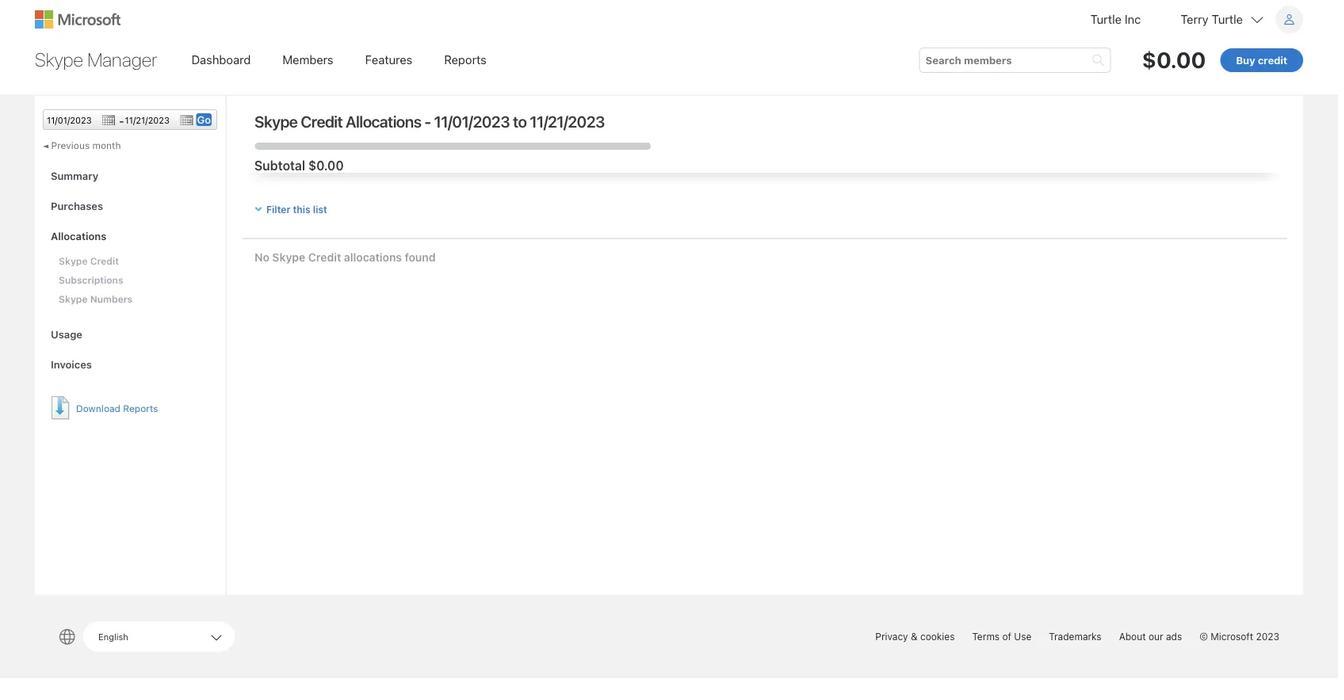 Task type: vqa. For each thing, say whether or not it's contained in the screenshot.
first 'Turtle' from the left
yes



Task type: describe. For each thing, give the bounding box(es) containing it.
go
[[197, 114, 211, 126]]

2023
[[1257, 632, 1280, 643]]

0 horizontal spatial -
[[119, 114, 124, 127]]

allocations link
[[35, 222, 225, 251]]

this
[[293, 204, 311, 215]]

summary link
[[35, 162, 225, 191]]

dashboard link
[[181, 44, 261, 75]]

purchases
[[51, 200, 103, 212]]

filter this list link
[[255, 204, 327, 215]]

filter
[[266, 204, 291, 215]]

terry
[[1181, 12, 1209, 26]]

invoices link
[[35, 351, 225, 380]]

skype numbers link
[[59, 289, 209, 308]]

privacy & cookies
[[876, 632, 955, 643]]

search image
[[1093, 54, 1105, 66]]

members link
[[272, 44, 344, 75]]

features
[[365, 52, 413, 66]]

11/21/2023
[[530, 112, 605, 130]]

to
[[513, 112, 527, 130]]

reports link
[[434, 44, 497, 75]]

allocations
[[344, 251, 402, 264]]

subtotal $ 0.00
[[255, 158, 344, 173]]

download
[[76, 403, 121, 414]]

Start date text field
[[47, 115, 115, 125]]

0 vertical spatial allocations
[[346, 112, 421, 130]]

features link
[[355, 44, 423, 75]]

manager
[[87, 48, 157, 71]]

© microsoft 2023
[[1200, 632, 1280, 643]]

1 horizontal spatial reports
[[444, 52, 487, 66]]

terry turtle
[[1181, 12, 1244, 26]]

summary
[[51, 170, 98, 182]]

english
[[98, 632, 128, 642]]

credit left allocations
[[308, 251, 341, 264]]

0 horizontal spatial reports
[[123, 403, 158, 414]]

navigation containing dashboard
[[177, 40, 904, 79]]

of
[[1003, 632, 1012, 643]]

1 vertical spatial allocations
[[51, 230, 107, 242]]

buy credit
[[1237, 54, 1288, 66]]

◄
[[43, 140, 49, 151]]

about
[[1120, 632, 1146, 643]]

download reports link
[[51, 396, 209, 421]]

inc
[[1125, 12, 1141, 26]]

privacy
[[876, 632, 909, 643]]

turtle inc link
[[1091, 6, 1141, 33]]

filter this list
[[266, 204, 327, 215]]

trademarks link
[[1049, 632, 1102, 643]]

found
[[405, 251, 436, 264]]

skype credit subscriptions skype numbers
[[59, 255, 133, 305]]

our
[[1149, 632, 1164, 643]]

about our ads
[[1120, 632, 1183, 643]]

End date text field
[[125, 115, 193, 125]]

members
[[283, 52, 334, 66]]



Task type: locate. For each thing, give the bounding box(es) containing it.
skype right no
[[272, 251, 306, 264]]

turtle
[[1091, 12, 1122, 26], [1212, 12, 1244, 26]]

0 horizontal spatial allocations
[[51, 230, 107, 242]]

microsoft image
[[35, 10, 121, 29]]

turtle inside dropdown button
[[1212, 12, 1244, 26]]

subscriptions
[[59, 274, 123, 285]]

terry turtle button
[[1181, 6, 1304, 33]]

go button
[[196, 113, 212, 126]]

terms
[[973, 632, 1000, 643]]

allocations down features link
[[346, 112, 421, 130]]

credit
[[301, 112, 343, 130], [308, 251, 341, 264], [90, 255, 119, 266]]

credit up 0.00
[[301, 112, 343, 130]]

reports
[[444, 52, 487, 66], [123, 403, 158, 414]]

privacy & cookies link
[[876, 632, 955, 643]]

skype manager
[[35, 48, 157, 71]]

credit for allocations
[[301, 112, 343, 130]]

skype for skype manager
[[35, 48, 83, 71]]

skype down subscriptions
[[59, 293, 88, 305]]

use
[[1015, 632, 1032, 643]]

terms of use link
[[973, 632, 1032, 643]]

credit for subscriptions
[[90, 255, 119, 266]]

credit inside skype credit subscriptions skype numbers
[[90, 255, 119, 266]]

Search members text field
[[926, 52, 1105, 68]]

&
[[911, 632, 918, 643]]

ads
[[1167, 632, 1183, 643]]

credit
[[1258, 54, 1288, 66]]

0 horizontal spatial turtle
[[1091, 12, 1122, 26]]

1 horizontal spatial -
[[425, 112, 431, 130]]

- left 11/01/2023
[[425, 112, 431, 130]]

buy
[[1237, 54, 1256, 66]]

©
[[1200, 632, 1209, 643]]

numbers
[[90, 293, 133, 305]]

1 horizontal spatial allocations
[[346, 112, 421, 130]]

reports right 'download'
[[123, 403, 158, 414]]

1 horizontal spatial turtle
[[1212, 12, 1244, 26]]

reports up 11/01/2023
[[444, 52, 487, 66]]

subscriptions link
[[59, 270, 209, 289]]

cookies
[[921, 632, 955, 643]]

navigation
[[177, 40, 904, 79]]

usage link
[[35, 320, 225, 350]]

month
[[92, 140, 121, 151]]

skype manager link
[[32, 42, 161, 77]]

◄ previous month
[[43, 140, 121, 151]]

skype down microsoft image at the top of page
[[35, 48, 83, 71]]

$
[[308, 158, 317, 173]]

microsoft
[[1211, 632, 1254, 643]]

turtle left inc
[[1091, 12, 1122, 26]]

usage
[[51, 329, 82, 341]]

skype up subtotal
[[255, 112, 298, 130]]

skype credit link
[[59, 251, 209, 270]]

◄ previous month link
[[43, 138, 121, 153]]

1 turtle from the left
[[1091, 12, 1122, 26]]

2 turtle from the left
[[1212, 12, 1244, 26]]

skype up subscriptions
[[59, 255, 88, 266]]

about our ads link
[[1120, 632, 1183, 643]]

list
[[313, 204, 327, 215]]

invoices
[[51, 359, 92, 371]]

0.00
[[317, 158, 344, 173]]

skype for skype credit subscriptions skype numbers
[[59, 255, 88, 266]]

buy credit button
[[1221, 48, 1304, 72]]

0 vertical spatial reports
[[444, 52, 487, 66]]

$0.00
[[1142, 47, 1206, 73]]

turtle right terry
[[1212, 12, 1244, 26]]

turtle inc
[[1091, 12, 1141, 26]]

11/01/2023
[[434, 112, 510, 130]]

terms of use
[[973, 632, 1032, 643]]

download reports
[[76, 403, 158, 414]]

allocations
[[346, 112, 421, 130], [51, 230, 107, 242]]

- up month
[[119, 114, 124, 127]]

allocations down purchases
[[51, 230, 107, 242]]

no skype credit allocations found
[[255, 251, 436, 264]]

skype for skype credit allocations - 11/01/2023 to 11/21/2023
[[255, 112, 298, 130]]

subtotal
[[255, 158, 305, 173]]

skype
[[35, 48, 83, 71], [255, 112, 298, 130], [272, 251, 306, 264], [59, 255, 88, 266], [59, 293, 88, 305]]

dashboard
[[192, 52, 251, 66]]

1 vertical spatial reports
[[123, 403, 158, 414]]

purchases link
[[35, 192, 225, 221]]

no
[[255, 251, 270, 264]]

trademarks
[[1049, 632, 1102, 643]]

credit up subscriptions
[[90, 255, 119, 266]]

previous
[[51, 140, 90, 151]]

-
[[425, 112, 431, 130], [119, 114, 124, 127]]

skype credit allocations - 11/01/2023 to 11/21/2023
[[255, 112, 605, 130]]



